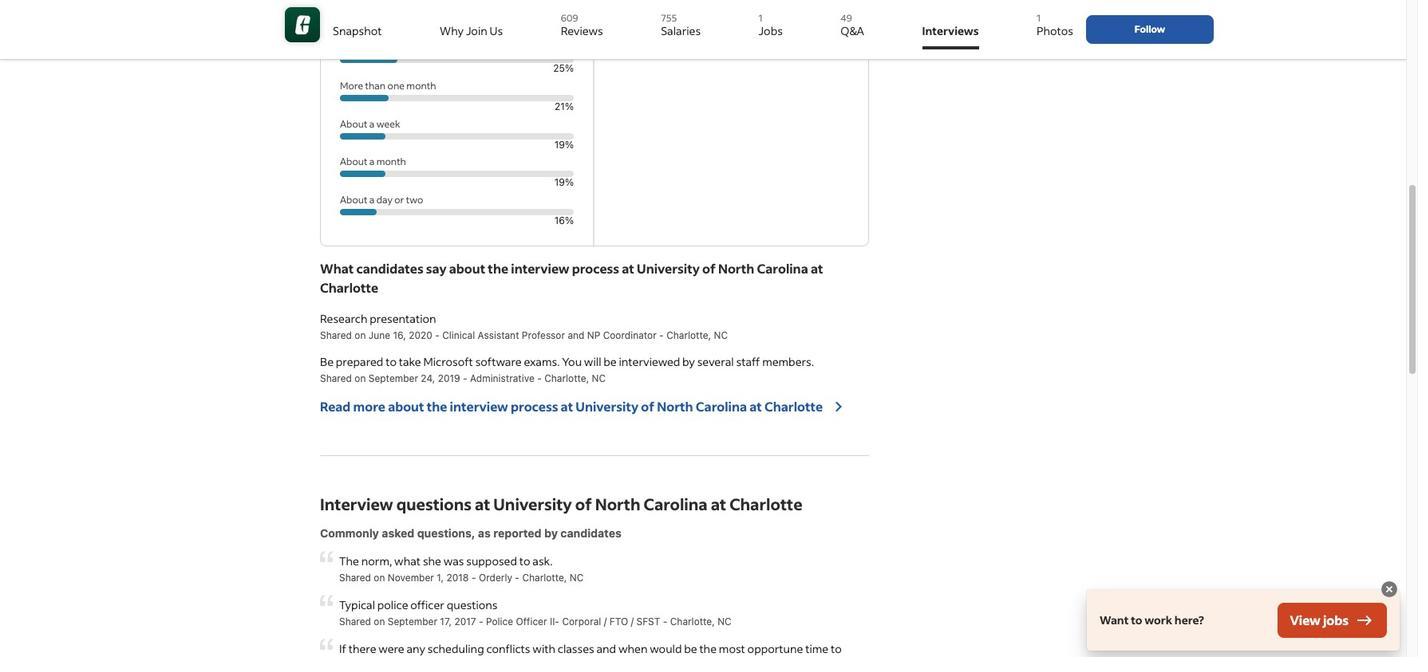 Task type: locate. For each thing, give the bounding box(es) containing it.
0 horizontal spatial 1
[[759, 12, 763, 24]]

not
[[620, 4, 637, 16]]

charlotte, up 'several'
[[667, 329, 711, 341]]

0 vertical spatial process
[[572, 260, 620, 277]]

1 horizontal spatial north
[[657, 398, 693, 415]]

shared down the be
[[320, 373, 352, 385]]

2 horizontal spatial the
[[700, 642, 717, 657]]

1 inside 1 photos
[[1037, 12, 1041, 24]]

0 horizontal spatial candidates
[[356, 260, 424, 277]]

about right say
[[449, 260, 486, 277]]

view
[[1291, 612, 1321, 629]]

university inside read more about the interview process at university of north carolina at charlotte link
[[576, 398, 639, 415]]

on down prepared
[[355, 373, 366, 385]]

0 vertical spatial candidates
[[356, 260, 424, 277]]

0 horizontal spatial the
[[427, 398, 447, 415]]

jobs
[[1324, 612, 1349, 629]]

the right say
[[488, 260, 509, 277]]

take
[[399, 355, 421, 370]]

755
[[661, 12, 677, 24]]

the
[[339, 554, 359, 569]]

september inside typical police officer questions shared on september 17, 2017 - police officer ii- corporal / fto / sfst - charlotte, nc
[[388, 616, 437, 628]]

about down about a week
[[340, 156, 368, 168]]

university up reported
[[494, 494, 572, 515]]

0 vertical spatial university
[[637, 260, 700, 277]]

1 about from the top
[[340, 42, 368, 54]]

questions up questions,
[[397, 494, 472, 515]]

september
[[369, 373, 418, 385], [388, 616, 437, 628]]

snapshot link
[[333, 6, 382, 49]]

0 horizontal spatial north
[[595, 494, 641, 515]]

shared down typical at left
[[339, 616, 371, 628]]

month
[[407, 80, 436, 92], [377, 156, 406, 168]]

nc inside the norm, what she was supposed to ask. shared on november 1, 2018 - orderly - charlotte, nc
[[570, 573, 584, 585]]

shared inside research presentation shared on june 16, 2020 - clinical assistant professor and np coordinator - charlotte, nc
[[320, 329, 352, 341]]

if there were any scheduling conflicts with classes and when would be the most opportune time to
[[339, 642, 842, 658]]

about for about a month
[[340, 156, 368, 168]]

charlotte, inside research presentation shared on june 16, 2020 - clinical assistant professor and np coordinator - charlotte, nc
[[667, 329, 711, 341]]

work
[[1145, 613, 1173, 628]]

1 vertical spatial of
[[641, 398, 655, 415]]

1 horizontal spatial about
[[449, 260, 486, 277]]

the inside if there were any scheduling conflicts with classes and when would be the most opportune time to
[[700, 642, 717, 657]]

19% for month
[[555, 177, 574, 189]]

to inside be prepared to take microsoft software exams. you will be interviewed by several staff members. shared on september 24, 2019 - administrative - charlotte, nc
[[386, 355, 397, 370]]

0 horizontal spatial /
[[604, 616, 607, 628]]

the left most
[[700, 642, 717, 657]]

0 vertical spatial september
[[369, 373, 418, 385]]

the down 24,
[[427, 398, 447, 415]]

process down the 16%
[[572, 260, 620, 277]]

0 horizontal spatial about
[[388, 398, 424, 415]]

corporal
[[562, 616, 601, 628]]

to
[[386, 355, 397, 370], [519, 554, 530, 569], [1131, 613, 1143, 628], [831, 642, 842, 657]]

1 vertical spatial the
[[427, 398, 447, 415]]

0 vertical spatial charlotte
[[320, 279, 379, 296]]

about a week
[[340, 118, 400, 130]]

about for about a day or two
[[340, 194, 368, 206]]

0 vertical spatial two
[[369, 42, 387, 54]]

nc down will
[[592, 373, 606, 385]]

/ right 'fto'
[[631, 616, 634, 628]]

about inside what candidates say about the interview process at university of north carolina at charlotte
[[449, 260, 486, 277]]

interview
[[511, 260, 570, 277], [450, 398, 508, 415]]

about left the 'day'
[[340, 194, 368, 206]]

1 vertical spatial 19%
[[555, 177, 574, 189]]

3 about from the top
[[340, 156, 368, 168]]

and inside research presentation shared on june 16, 2020 - clinical assistant professor and np coordinator - charlotte, nc
[[568, 329, 585, 341]]

nc up most
[[718, 616, 732, 628]]

staff
[[736, 355, 760, 370]]

photos
[[1037, 23, 1074, 38]]

scheduling
[[428, 642, 484, 657]]

interview
[[320, 494, 393, 515]]

1 jobs
[[759, 12, 783, 38]]

- right 2017
[[479, 616, 484, 628]]

month right one
[[407, 80, 436, 92]]

charlotte, down ask.
[[522, 573, 567, 585]]

more
[[353, 398, 386, 415]]

one
[[388, 80, 405, 92]]

and inside if there were any scheduling conflicts with classes and when would be the most opportune time to
[[597, 642, 616, 657]]

2 vertical spatial charlotte
[[730, 494, 803, 515]]

1 vertical spatial and
[[597, 642, 616, 657]]

by
[[683, 355, 695, 370], [545, 527, 558, 541]]

a down about a week
[[369, 156, 375, 168]]

1 horizontal spatial month
[[407, 80, 436, 92]]

0 horizontal spatial interview
[[450, 398, 508, 415]]

supposed
[[466, 554, 517, 569]]

0 horizontal spatial process
[[511, 398, 558, 415]]

0 horizontal spatial and
[[568, 329, 585, 341]]

17,
[[440, 616, 452, 628]]

shared inside typical police officer questions shared on september 17, 2017 - police officer ii- corporal / fto / sfst - charlotte, nc
[[339, 616, 371, 628]]

she
[[423, 554, 441, 569]]

2 horizontal spatial north
[[718, 260, 755, 277]]

a for day
[[369, 194, 375, 206]]

1 vertical spatial about
[[388, 398, 424, 415]]

reported
[[494, 527, 542, 541]]

- right 2020
[[435, 329, 440, 341]]

755 salaries
[[661, 12, 701, 38]]

shared inside the norm, what she was supposed to ask. shared on november 1, 2018 - orderly - charlotte, nc
[[339, 573, 371, 585]]

want to work here?
[[1100, 613, 1205, 628]]

a left week
[[369, 118, 375, 130]]

2 a from the top
[[369, 156, 375, 168]]

sfst
[[637, 616, 661, 628]]

1 1 from the left
[[759, 12, 763, 24]]

and
[[568, 329, 585, 341], [597, 642, 616, 657]]

0 vertical spatial by
[[683, 355, 695, 370]]

0 vertical spatial and
[[568, 329, 585, 341]]

19%
[[555, 139, 574, 151], [555, 177, 574, 189]]

3 a from the top
[[369, 194, 375, 206]]

1 horizontal spatial be
[[684, 642, 697, 657]]

about
[[340, 42, 368, 54], [340, 118, 368, 130], [340, 156, 368, 168], [340, 194, 368, 206]]

university down will
[[576, 398, 639, 415]]

here?
[[1175, 613, 1205, 628]]

month down week
[[377, 156, 406, 168]]

questions up 2017
[[447, 598, 498, 613]]

september down officer
[[388, 616, 437, 628]]

0 horizontal spatial by
[[545, 527, 558, 541]]

professor
[[522, 329, 565, 341]]

charlotte,
[[667, 329, 711, 341], [545, 373, 589, 385], [522, 573, 567, 585], [670, 616, 715, 628]]

1 horizontal spatial two
[[406, 194, 423, 206]]

a for week
[[369, 118, 375, 130]]

snapshot
[[333, 23, 382, 38]]

two right or
[[406, 194, 423, 206]]

candidates
[[356, 260, 424, 277], [561, 527, 622, 541]]

process
[[572, 260, 620, 277], [511, 398, 558, 415]]

on inside be prepared to take microsoft software exams. you will be interviewed by several staff members. shared on september 24, 2019 - administrative - charlotte, nc
[[355, 373, 366, 385]]

1 vertical spatial questions
[[447, 598, 498, 613]]

nc
[[714, 329, 728, 341], [592, 373, 606, 385], [570, 573, 584, 585], [718, 616, 732, 628]]

or
[[395, 194, 404, 206]]

1 horizontal spatial 1
[[1037, 12, 1041, 24]]

norm,
[[361, 554, 392, 569]]

0 vertical spatial carolina
[[757, 260, 808, 277]]

0 vertical spatial a
[[369, 118, 375, 130]]

1 horizontal spatial the
[[488, 260, 509, 277]]

interviewed
[[619, 355, 680, 370]]

on down the norm,
[[374, 573, 385, 585]]

shared
[[320, 329, 352, 341], [320, 373, 352, 385], [339, 573, 371, 585], [339, 616, 371, 628]]

was
[[444, 554, 464, 569]]

1 horizontal spatial of
[[641, 398, 655, 415]]

the inside what candidates say about the interview process at university of north carolina at charlotte
[[488, 260, 509, 277]]

at
[[622, 260, 635, 277], [811, 260, 823, 277], [561, 398, 573, 415], [750, 398, 762, 415], [475, 494, 490, 515], [711, 494, 727, 515]]

19% down 21%
[[555, 139, 574, 151]]

0 horizontal spatial month
[[377, 156, 406, 168]]

1 inside 1 jobs
[[759, 12, 763, 24]]

us
[[490, 23, 503, 38]]

1 a from the top
[[369, 118, 375, 130]]

1 vertical spatial be
[[684, 642, 697, 657]]

1 / from the left
[[604, 616, 607, 628]]

join
[[466, 23, 488, 38]]

to right time
[[831, 642, 842, 657]]

by up ask.
[[545, 527, 558, 541]]

commonly asked questions, as reported by candidates
[[320, 527, 622, 541]]

1 vertical spatial two
[[406, 194, 423, 206]]

0 vertical spatial the
[[488, 260, 509, 277]]

interview down administrative
[[450, 398, 508, 415]]

0 vertical spatial about
[[449, 260, 486, 277]]

university up "coordinator" at bottom left
[[637, 260, 700, 277]]

19% up the 16%
[[555, 177, 574, 189]]

shared down the the
[[339, 573, 371, 585]]

be right will
[[604, 355, 617, 370]]

to left take
[[386, 355, 397, 370]]

1 horizontal spatial /
[[631, 616, 634, 628]]

by left 'several'
[[683, 355, 695, 370]]

2 about from the top
[[340, 118, 368, 130]]

0 vertical spatial north
[[718, 260, 755, 277]]

nc inside research presentation shared on june 16, 2020 - clinical assistant professor and np coordinator - charlotte, nc
[[714, 329, 728, 341]]

2 vertical spatial a
[[369, 194, 375, 206]]

about a day or two
[[340, 194, 423, 206]]

questions
[[397, 494, 472, 515], [447, 598, 498, 613]]

2 1 from the left
[[1037, 12, 1041, 24]]

- right sfst
[[663, 616, 668, 628]]

to left ask.
[[519, 554, 530, 569]]

1 horizontal spatial and
[[597, 642, 616, 657]]

- right 2018
[[472, 573, 476, 585]]

1 vertical spatial university
[[576, 398, 639, 415]]

what
[[320, 260, 354, 277]]

carolina
[[757, 260, 808, 277], [696, 398, 747, 415], [644, 494, 708, 515]]

2017
[[455, 616, 476, 628]]

charlotte, down the 'you'
[[545, 373, 589, 385]]

what
[[394, 554, 421, 569]]

4 about from the top
[[340, 194, 368, 206]]

2 horizontal spatial of
[[703, 260, 716, 277]]

1 vertical spatial a
[[369, 156, 375, 168]]

follow button
[[1087, 15, 1214, 44]]

will
[[584, 355, 602, 370]]

and left np
[[568, 329, 585, 341]]

nc up 'several'
[[714, 329, 728, 341]]

2 vertical spatial the
[[700, 642, 717, 657]]

1 19% from the top
[[555, 139, 574, 151]]

on inside typical police officer questions shared on september 17, 2017 - police officer ii- corporal / fto / sfst - charlotte, nc
[[374, 616, 385, 628]]

on
[[355, 329, 366, 341], [355, 373, 366, 385], [374, 573, 385, 585], [374, 616, 385, 628]]

about down 24,
[[388, 398, 424, 415]]

about for about two weeks
[[340, 42, 368, 54]]

assistant
[[478, 329, 519, 341]]

to inside the norm, what she was supposed to ask. shared on november 1, 2018 - orderly - charlotte, nc
[[519, 554, 530, 569]]

shared down research
[[320, 329, 352, 341]]

candidates left say
[[356, 260, 424, 277]]

0 vertical spatial month
[[407, 80, 436, 92]]

1 horizontal spatial process
[[572, 260, 620, 277]]

1 vertical spatial by
[[545, 527, 558, 541]]

1 horizontal spatial by
[[683, 355, 695, 370]]

609 reviews
[[561, 12, 603, 38]]

be inside if there were any scheduling conflicts with classes and when would be the most opportune time to
[[684, 642, 697, 657]]

/ left 'fto'
[[604, 616, 607, 628]]

1 vertical spatial candidates
[[561, 527, 622, 541]]

2 19% from the top
[[555, 177, 574, 189]]

of
[[703, 260, 716, 277], [641, 398, 655, 415], [575, 494, 592, 515]]

nc inside be prepared to take microsoft software exams. you will be interviewed by several staff members. shared on september 24, 2019 - administrative - charlotte, nc
[[592, 373, 606, 385]]

week
[[377, 118, 400, 130]]

1 horizontal spatial interview
[[511, 260, 570, 277]]

candidates inside what candidates say about the interview process at university of north carolina at charlotte
[[356, 260, 424, 277]]

classes
[[558, 642, 594, 657]]

weeks
[[389, 42, 417, 54]]

the
[[488, 260, 509, 277], [427, 398, 447, 415], [700, 642, 717, 657]]

two left weeks
[[369, 42, 387, 54]]

-
[[435, 329, 440, 341], [659, 329, 664, 341], [463, 373, 468, 385], [537, 373, 542, 385], [472, 573, 476, 585], [515, 573, 520, 585], [479, 616, 484, 628], [663, 616, 668, 628]]

interview down the 16%
[[511, 260, 570, 277]]

1 vertical spatial process
[[511, 398, 558, 415]]

officer
[[516, 616, 547, 628]]

when
[[619, 642, 648, 657]]

be right would
[[684, 642, 697, 657]]

on left june
[[355, 329, 366, 341]]

process down administrative
[[511, 398, 558, 415]]

1 vertical spatial september
[[388, 616, 437, 628]]

0 vertical spatial interview
[[511, 260, 570, 277]]

0 horizontal spatial be
[[604, 355, 617, 370]]

about left week
[[340, 118, 368, 130]]

nc up corporal
[[570, 573, 584, 585]]

september inside be prepared to take microsoft software exams. you will be interviewed by several staff members. shared on september 24, 2019 - administrative - charlotte, nc
[[369, 373, 418, 385]]

0 vertical spatial 19%
[[555, 139, 574, 151]]

candidates down 'interview questions at university of north carolina at charlotte'
[[561, 527, 622, 541]]

september down take
[[369, 373, 418, 385]]

1 vertical spatial carolina
[[696, 398, 747, 415]]

charlotte inside what candidates say about the interview process at university of north carolina at charlotte
[[320, 279, 379, 296]]

and left when
[[597, 642, 616, 657]]

0 vertical spatial be
[[604, 355, 617, 370]]

0 horizontal spatial of
[[575, 494, 592, 515]]

0 vertical spatial of
[[703, 260, 716, 277]]

orderly
[[479, 573, 513, 585]]

about two weeks
[[340, 42, 417, 54]]

charlotte, inside be prepared to take microsoft software exams. you will be interviewed by several staff members. shared on september 24, 2019 - administrative - charlotte, nc
[[545, 373, 589, 385]]

about down snapshot
[[340, 42, 368, 54]]

a left the 'day'
[[369, 194, 375, 206]]

charlotte, up would
[[670, 616, 715, 628]]

on down police
[[374, 616, 385, 628]]

software
[[476, 355, 522, 370]]



Task type: describe. For each thing, give the bounding box(es) containing it.
more
[[340, 80, 363, 92]]

microsoft
[[423, 355, 473, 370]]

interview questions at university of north carolina at charlotte
[[320, 494, 803, 515]]

on inside the norm, what she was supposed to ask. shared on november 1, 2018 - orderly - charlotte, nc
[[374, 573, 385, 585]]

day
[[377, 194, 393, 206]]

16,
[[393, 329, 406, 341]]

1 for photos
[[1037, 12, 1041, 24]]

want
[[1100, 613, 1129, 628]]

prepared
[[336, 355, 383, 370]]

clinical
[[442, 329, 475, 341]]

reviews
[[561, 23, 603, 38]]

north inside what candidates say about the interview process at university of north carolina at charlotte
[[718, 260, 755, 277]]

officer
[[411, 598, 445, 613]]

november
[[388, 573, 434, 585]]

exams.
[[524, 355, 560, 370]]

2 vertical spatial carolina
[[644, 494, 708, 515]]

were
[[379, 642, 404, 657]]

nc inside typical police officer questions shared on september 17, 2017 - police officer ii- corporal / fto / sfst - charlotte, nc
[[718, 616, 732, 628]]

of inside what candidates say about the interview process at university of north carolina at charlotte
[[703, 260, 716, 277]]

members.
[[763, 355, 814, 370]]

why join us
[[440, 23, 503, 38]]

university inside what candidates say about the interview process at university of north carolina at charlotte
[[637, 260, 700, 277]]

read more about the interview process at university of north carolina at charlotte link
[[320, 398, 849, 417]]

49
[[841, 12, 853, 24]]

1 vertical spatial north
[[657, 398, 693, 415]]

- up interviewed
[[659, 329, 664, 341]]

view jobs link
[[1278, 604, 1388, 639]]

research
[[320, 311, 368, 326]]

would
[[650, 642, 682, 657]]

what candidates say about the interview process at university of north carolina at charlotte
[[320, 260, 823, 296]]

say
[[426, 260, 447, 277]]

read more about the interview process at university of north carolina at charlotte
[[320, 398, 823, 415]]

16%
[[555, 215, 574, 227]]

typical police officer questions shared on september 17, 2017 - police officer ii- corporal / fto / sfst - charlotte, nc
[[339, 598, 732, 628]]

june
[[369, 329, 390, 341]]

np
[[587, 329, 601, 341]]

conflicts
[[487, 642, 530, 657]]

police
[[377, 598, 408, 613]]

2019
[[438, 373, 460, 385]]

0 vertical spatial questions
[[397, 494, 472, 515]]

to left the work
[[1131, 613, 1143, 628]]

police
[[486, 616, 513, 628]]

25%
[[553, 63, 574, 75]]

- down exams.
[[537, 373, 542, 385]]

be inside be prepared to take microsoft software exams. you will be interviewed by several staff members. shared on september 24, 2019 - administrative - charlotte, nc
[[604, 355, 617, 370]]

view jobs
[[1291, 612, 1349, 629]]

be prepared to take microsoft software exams. you will be interviewed by several staff members. shared on september 24, 2019 - administrative - charlotte, nc
[[320, 355, 814, 385]]

close image
[[1380, 580, 1399, 600]]

a for month
[[369, 156, 375, 168]]

time
[[806, 642, 829, 657]]

2 / from the left
[[631, 616, 634, 628]]

salaries
[[661, 23, 701, 38]]

0 horizontal spatial two
[[369, 42, 387, 54]]

charlotte, inside the norm, what she was supposed to ask. shared on november 1, 2018 - orderly - charlotte, nc
[[522, 573, 567, 585]]

1 for jobs
[[759, 12, 763, 24]]

enough
[[639, 4, 673, 16]]

carolina inside what candidates say about the interview process at university of north carolina at charlotte
[[757, 260, 808, 277]]

2020
[[409, 329, 433, 341]]

- right orderly
[[515, 573, 520, 585]]

follow
[[1135, 23, 1166, 35]]

on inside research presentation shared on june 16, 2020 - clinical assistant professor and np coordinator - charlotte, nc
[[355, 329, 366, 341]]

1 horizontal spatial candidates
[[561, 527, 622, 541]]

1 photos
[[1037, 12, 1074, 38]]

there
[[349, 642, 376, 657]]

several
[[697, 355, 734, 370]]

21%
[[555, 101, 574, 113]]

ask.
[[533, 554, 553, 569]]

about for about a week
[[340, 118, 368, 130]]

19% for week
[[555, 139, 574, 151]]

why join us link
[[440, 6, 503, 49]]

2 vertical spatial of
[[575, 494, 592, 515]]

by inside be prepared to take microsoft software exams. you will be interviewed by several staff members. shared on september 24, 2019 - administrative - charlotte, nc
[[683, 355, 695, 370]]

to inside if there were any scheduling conflicts with classes and when would be the most opportune time to
[[831, 642, 842, 657]]

typical
[[339, 598, 375, 613]]

if
[[339, 642, 346, 657]]

1 vertical spatial month
[[377, 156, 406, 168]]

1 vertical spatial charlotte
[[765, 398, 823, 415]]

- right 2019
[[463, 373, 468, 385]]

24,
[[421, 373, 435, 385]]

research presentation shared on june 16, 2020 - clinical assistant professor and np coordinator - charlotte, nc
[[320, 311, 728, 341]]

interviews
[[922, 23, 979, 38]]

1,
[[437, 573, 444, 585]]

2 vertical spatial university
[[494, 494, 572, 515]]

2 vertical spatial north
[[595, 494, 641, 515]]

the norm, what she was supposed to ask. shared on november 1, 2018 - orderly - charlotte, nc
[[339, 554, 584, 585]]

not enough data
[[620, 4, 695, 16]]

1 vertical spatial interview
[[450, 398, 508, 415]]

jobs
[[759, 23, 783, 38]]

shared inside be prepared to take microsoft software exams. you will be interviewed by several staff members. shared on september 24, 2019 - administrative - charlotte, nc
[[320, 373, 352, 385]]

data
[[675, 4, 695, 16]]

charlotte, inside typical police officer questions shared on september 17, 2017 - police officer ii- corporal / fto / sfst - charlotte, nc
[[670, 616, 715, 628]]

as
[[478, 527, 491, 541]]

609
[[561, 12, 579, 24]]

q&a
[[841, 23, 865, 38]]

process inside what candidates say about the interview process at university of north carolina at charlotte
[[572, 260, 620, 277]]

interview inside what candidates say about the interview process at university of north carolina at charlotte
[[511, 260, 570, 277]]

you
[[562, 355, 582, 370]]

carolina inside read more about the interview process at university of north carolina at charlotte link
[[696, 398, 747, 415]]

49 q&a
[[841, 12, 865, 38]]

questions inside typical police officer questions shared on september 17, 2017 - police officer ii- corporal / fto / sfst - charlotte, nc
[[447, 598, 498, 613]]

interviews link
[[922, 6, 979, 49]]

why
[[440, 23, 464, 38]]

2018
[[447, 573, 469, 585]]



Task type: vqa. For each thing, say whether or not it's contained in the screenshot.


